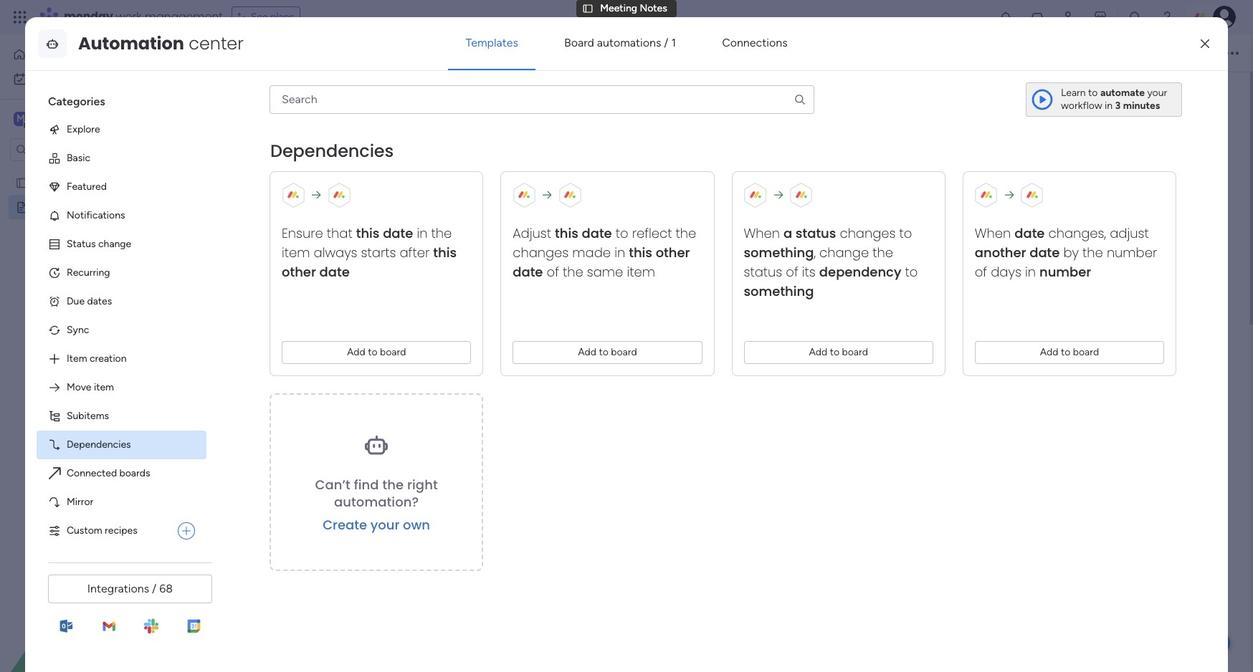 Task type: locate. For each thing, give the bounding box(es) containing it.
notes up automations
[[640, 2, 668, 14]]

dates
[[87, 295, 112, 308]]

the up date:
[[431, 224, 452, 242]]

review
[[476, 339, 513, 353], [476, 447, 513, 460]]

2 horizontal spatial item
[[627, 263, 655, 281]]

invite members image
[[1062, 10, 1077, 24]]

for inside defined the primary goals for the website redesign, including improving user experience, increasing conversion rates, and enhancing brand identity.
[[625, 554, 640, 568]]

add to board for ensure that this date
[[347, 346, 406, 359]]

meeting notes:
[[442, 425, 521, 439]]

of inside , change the status of its
[[786, 263, 799, 281]]

2 vertical spatial .
[[465, 382, 468, 396]]

1 vertical spatial changes
[[513, 244, 569, 262]]

discussed the strengths and weaknesses of the current website design.
[[491, 468, 857, 482]]

status
[[796, 224, 837, 242], [744, 263, 783, 281]]

number down by
[[1040, 263, 1092, 281]]

board
[[564, 36, 595, 49]]

current down the attendees]
[[530, 339, 567, 353]]

categories list box
[[37, 82, 218, 546]]

0 vertical spatial item
[[282, 244, 310, 262]]

board for ensure
[[380, 346, 406, 359]]

in down learn to automate
[[1105, 100, 1113, 112]]

0 horizontal spatial 3
[[459, 382, 465, 396]]

1 vertical spatial work
[[49, 72, 71, 85]]

status change
[[67, 238, 131, 250]]

1 horizontal spatial on
[[695, 490, 708, 503]]

add for of the same item
[[578, 346, 597, 359]]

0 vertical spatial public board image
[[15, 176, 29, 189]]

on up audit
[[695, 490, 708, 503]]

2 2024, from the left
[[864, 169, 891, 181]]

add to board for of the same item
[[578, 346, 637, 359]]

workspace selection element
[[14, 110, 120, 129]]

2 add to board button from the left
[[513, 341, 702, 364]]

4 add to board button from the left
[[975, 341, 1165, 364]]

this other date for starts
[[282, 244, 457, 281]]

item down ensure
[[282, 244, 310, 262]]

0 vertical spatial /
[[664, 36, 669, 49]]

0 vertical spatial on
[[534, 361, 547, 374]]

bulleted list image
[[493, 47, 506, 60]]

mar right created
[[636, 169, 654, 181]]

help image
[[1160, 10, 1175, 24]]

1 horizontal spatial other
[[656, 244, 690, 262]]

change inside , change the status of its
[[820, 244, 869, 262]]

0 horizontal spatial mar
[[636, 169, 654, 181]]

board
[[70, 176, 96, 189], [380, 346, 406, 359], [611, 346, 637, 359], [842, 346, 868, 359], [1073, 346, 1100, 359]]

website up 'brand'
[[663, 554, 703, 568]]

date up made
[[582, 224, 612, 242]]

1 vertical spatial something
[[744, 282, 814, 300]]

increasing
[[946, 554, 998, 568]]

07, right the "updated"
[[847, 169, 862, 181]]

lottie animation element
[[0, 528, 183, 673]]

1 horizontal spatial 07,
[[847, 169, 862, 181]]

1 horizontal spatial website
[[663, 554, 703, 568]]

add to board for , change the status of its
[[809, 346, 868, 359]]

for up enhancing
[[625, 554, 640, 568]]

connections button
[[705, 26, 805, 60]]

1 horizontal spatial number
[[1107, 244, 1158, 262]]

identified areas for improvement based on user feedback and analytics data.
[[491, 490, 882, 503]]

this down reflect
[[629, 244, 653, 262]]

None search field
[[270, 85, 814, 114]]

changes up dependency
[[840, 224, 896, 242]]

this up starts on the left of page
[[356, 224, 380, 242]]

meeting notes down my first board
[[34, 201, 101, 213]]

3 down 2
[[459, 382, 465, 396]]

0 horizontal spatial item
[[94, 381, 114, 394]]

concepts
[[670, 382, 719, 396]]

1 vertical spatial other
[[282, 263, 316, 281]]

number
[[1107, 244, 1158, 262], [1040, 263, 1092, 281]]

0 horizontal spatial other
[[282, 263, 316, 281]]

this other date down ensure that this date
[[282, 244, 457, 281]]

board for of the same item
[[611, 346, 637, 359]]

this other date down adjust this date
[[513, 244, 690, 281]]

[insert
[[473, 275, 507, 288]]

2 public board image from the top
[[15, 200, 29, 214]]

0 horizontal spatial status
[[744, 263, 783, 281]]

. up 2 .
[[464, 339, 467, 353]]

when down last at the right top of the page
[[744, 224, 780, 242]]

due dates option
[[37, 288, 207, 316]]

0 vertical spatial current
[[530, 339, 567, 353]]

0 vertical spatial goals
[[550, 361, 577, 374]]

when inside the when date changes, adjust another date
[[975, 224, 1011, 242]]

to
[[1089, 87, 1098, 99], [616, 224, 629, 242], [900, 224, 913, 242], [905, 263, 918, 281], [368, 346, 378, 359], [599, 346, 609, 359], [830, 346, 840, 359], [1061, 346, 1071, 359], [531, 511, 542, 525], [722, 511, 733, 525]]

search image
[[794, 93, 807, 106]]

0 horizontal spatial dependencies
[[67, 439, 131, 451]]

0 vertical spatial my
[[33, 72, 47, 85]]

0 horizontal spatial 07,
[[656, 169, 671, 181]]

add for by the number of days in
[[1040, 346, 1059, 359]]

website up analytics
[[777, 468, 818, 482]]

dependency
[[820, 263, 902, 281]]

0 vertical spatial review
[[476, 339, 513, 353]]

1 07, from the left
[[656, 169, 671, 181]]

1 horizontal spatial status
[[796, 224, 837, 242]]

2 image for discussed
[[476, 473, 480, 478]]

1 vertical spatial meeting notes
[[34, 201, 101, 213]]

days
[[991, 263, 1022, 281]]

my left first
[[34, 176, 47, 189]]

of up discussion
[[516, 339, 527, 353]]

1 horizontal spatial user
[[859, 554, 881, 568]]

the right assess
[[772, 511, 789, 525]]

data.
[[856, 490, 882, 503]]

2 review from the top
[[476, 447, 513, 460]]

4 add from the left
[[1040, 346, 1059, 359]]

0 vertical spatial 1
[[672, 36, 676, 49]]

0 vertical spatial number
[[1107, 244, 1158, 262]]

other for the
[[656, 244, 690, 262]]

on
[[534, 361, 547, 374], [695, 490, 708, 503]]

this up made
[[555, 224, 579, 242]]

for up design
[[658, 361, 673, 374]]

1 vertical spatial 3
[[459, 382, 465, 396]]

0 horizontal spatial /
[[152, 582, 157, 596]]

.
[[464, 339, 467, 353], [465, 361, 468, 374], [465, 382, 468, 396]]

Search in workspace field
[[30, 142, 120, 158]]

your inside "your workflow in"
[[1148, 87, 1168, 99]]

add to board button
[[282, 341, 471, 364], [513, 341, 702, 364], [744, 341, 934, 364], [975, 341, 1165, 364]]

0 horizontal spatial number
[[1040, 263, 1092, 281]]

changes down adjust
[[513, 244, 569, 262]]

2024, left 15:52
[[864, 169, 891, 181]]

connected
[[67, 468, 117, 480]]

1 this other date from the left
[[282, 244, 457, 281]]

3 2 image from the top
[[476, 597, 480, 601]]

1 add to board from the left
[[347, 346, 406, 359]]

home option
[[9, 43, 174, 66]]

your
[[1148, 87, 1168, 99], [371, 516, 400, 534]]

0 vertical spatial .
[[464, 339, 467, 353]]

new
[[609, 382, 631, 396]]

1 horizontal spatial /
[[664, 36, 669, 49]]

,
[[814, 244, 816, 262]]

1 vertical spatial notes
[[73, 201, 101, 213]]

quality
[[866, 511, 900, 525]]

my work option
[[9, 67, 174, 90]]

item right "same"
[[627, 263, 655, 281]]

0 vertical spatial meeting notes
[[600, 2, 668, 14]]

the inside in the item always starts after
[[431, 224, 452, 242]]

2 image down goals
[[476, 559, 480, 564]]

subitems
[[67, 410, 109, 422]]

change inside status change option
[[98, 238, 131, 250]]

for down strengths
[[573, 490, 588, 503]]

1 when from the left
[[744, 224, 780, 242]]

07, right created
[[656, 169, 671, 181]]

my inside option
[[33, 72, 47, 85]]

weaknesses
[[639, 468, 701, 482]]

1 vertical spatial 2 image
[[476, 559, 480, 564]]

2
[[459, 361, 465, 374]]

current
[[530, 447, 569, 460]]

0 horizontal spatial goals
[[550, 361, 577, 374]]

1 horizontal spatial work
[[116, 9, 142, 25]]

1 vertical spatial status
[[744, 263, 783, 281]]

when up another
[[975, 224, 1011, 242]]

when date changes, adjust another date
[[975, 224, 1149, 262]]

review up discussion
[[476, 339, 513, 353]]

2 when from the left
[[975, 224, 1011, 242]]

relevance
[[792, 511, 841, 525]]

item creation option
[[37, 345, 207, 374]]

. down 2 .
[[465, 382, 468, 396]]

1 horizontal spatial current
[[737, 468, 774, 482]]

status left its
[[744, 263, 783, 281]]

the right find
[[383, 476, 404, 494]]

mar right the "updated"
[[827, 169, 845, 181]]

my down home
[[33, 72, 47, 85]]

2 image for defined
[[476, 559, 480, 564]]

2 image
[[476, 495, 480, 499], [476, 516, 480, 521], [476, 597, 480, 601], [476, 618, 480, 623]]

by the number of days in
[[975, 244, 1158, 281]]

board automations / 1
[[564, 36, 676, 49]]

. for 3
[[465, 382, 468, 396]]

meeting
[[600, 2, 638, 14], [34, 201, 71, 213], [442, 235, 527, 262], [442, 425, 484, 439]]

dependency to something
[[744, 263, 918, 300]]

redesign
[[695, 361, 739, 374]]

other
[[656, 244, 690, 262], [282, 263, 316, 281]]

the up identified areas for improvement based on user feedback and analytics data.
[[717, 468, 734, 482]]

1 vertical spatial user
[[859, 554, 881, 568]]

public board image for my first board
[[15, 176, 29, 189]]

2 something from the top
[[744, 282, 814, 300]]

starts
[[361, 244, 396, 262]]

notes down featured
[[73, 201, 101, 213]]

dependencies option
[[37, 431, 207, 460]]

0 vertical spatial 2 image
[[476, 473, 480, 478]]

option
[[0, 170, 183, 172]]

numbered list image
[[517, 47, 530, 60]]

a right conduct
[[590, 511, 596, 525]]

work inside the my work option
[[49, 72, 71, 85]]

and down data.
[[844, 511, 863, 525]]

dependencies
[[270, 139, 394, 163], [67, 439, 131, 451]]

2 2 image from the top
[[476, 516, 480, 521]]

in up "same"
[[615, 244, 625, 262]]

0 vertical spatial other
[[656, 244, 690, 262]]

0 vertical spatial something
[[744, 244, 814, 262]]

find
[[354, 476, 379, 494]]

basic option
[[37, 144, 207, 173]]

1 public board image from the top
[[15, 176, 29, 189]]

3 down the automate
[[1116, 100, 1121, 112]]

your down automation? at bottom
[[371, 516, 400, 534]]

0 horizontal spatial on
[[534, 361, 547, 374]]

2 this other date from the left
[[513, 244, 690, 281]]

2 vertical spatial item
[[94, 381, 114, 394]]

notifications
[[67, 209, 125, 222]]

automate
[[1101, 87, 1145, 99]]

agreed to conduct a thorough content audit to assess the relevance and quality of existing content.
[[491, 511, 1002, 525]]

0 vertical spatial a
[[784, 224, 793, 242]]

0 horizontal spatial 2024,
[[673, 169, 701, 181]]

1 horizontal spatial change
[[820, 244, 869, 262]]

1 add to board button from the left
[[282, 341, 471, 364]]

2 vertical spatial meeting notes
[[442, 235, 596, 262]]

/ right dynamic values icon
[[664, 36, 669, 49]]

of left days
[[975, 263, 988, 281]]

work
[[116, 9, 142, 25], [49, 72, 71, 85]]

2 image
[[476, 473, 480, 478], [476, 559, 480, 564]]

your up the minutes
[[1148, 87, 1168, 99]]

changes inside to reflect the changes made in
[[513, 244, 569, 262]]

for
[[658, 361, 673, 374], [591, 382, 606, 396], [573, 490, 588, 503], [625, 554, 640, 568]]

sync
[[67, 324, 89, 336]]

based
[[662, 490, 693, 503]]

0 horizontal spatial meeting notes
[[34, 201, 101, 213]]

ensure
[[282, 224, 323, 242]]

2 add from the left
[[578, 346, 597, 359]]

0 vertical spatial dependencies
[[270, 139, 394, 163]]

0 vertical spatial work
[[116, 9, 142, 25]]

1 horizontal spatial 2024,
[[864, 169, 891, 181]]

2024,
[[673, 169, 701, 181], [864, 169, 891, 181]]

2 add to board from the left
[[578, 346, 637, 359]]

2 image left discussed
[[476, 473, 480, 478]]

Search for a column type search field
[[270, 85, 814, 114]]

website up discussion on goals and objectives for the redesign
[[570, 339, 610, 353]]

change
[[98, 238, 131, 250], [820, 244, 869, 262]]

change up dependency
[[820, 244, 869, 262]]

3 .
[[459, 382, 468, 396]]

workspace
[[61, 112, 118, 126]]

the up dependency
[[873, 244, 894, 262]]

3 add to board from the left
[[809, 346, 868, 359]]

can't
[[315, 476, 351, 494]]

meeting notes up date]
[[442, 235, 596, 262]]

1 horizontal spatial when
[[975, 224, 1011, 242]]

1 horizontal spatial notes
[[533, 235, 596, 262]]

the
[[431, 224, 452, 242], [676, 224, 697, 242], [873, 244, 894, 262], [1083, 244, 1104, 262], [563, 263, 584, 281], [675, 361, 692, 374], [546, 468, 563, 482], [717, 468, 734, 482], [383, 476, 404, 494], [772, 511, 789, 525], [534, 554, 551, 568], [643, 554, 660, 568]]

categories
[[48, 95, 105, 108]]

including
[[756, 554, 802, 568]]

notifications option
[[37, 201, 207, 230]]

review for review of current website
[[476, 339, 513, 353]]

0 horizontal spatial current
[[530, 339, 567, 353]]

4 add to board from the left
[[1040, 346, 1100, 359]]

work for monday
[[116, 9, 142, 25]]

1 vertical spatial a
[[590, 511, 596, 525]]

when inside "when a status changes to something"
[[744, 224, 780, 242]]

list box
[[0, 167, 183, 413]]

07,
[[656, 169, 671, 181], [847, 169, 862, 181]]

and
[[580, 361, 599, 374], [558, 404, 577, 417], [617, 468, 636, 482], [787, 490, 806, 503], [844, 511, 863, 525], [508, 533, 527, 547], [581, 570, 600, 584]]

2 vertical spatial website
[[663, 554, 703, 568]]

2 horizontal spatial notes
[[640, 2, 668, 14]]

another
[[975, 244, 1027, 262]]

1 2 image from the top
[[476, 495, 480, 499]]

always
[[314, 244, 358, 262]]

2 horizontal spatial website
[[777, 468, 818, 482]]

see plans
[[251, 11, 294, 23]]

date down "always"
[[320, 263, 350, 281]]

0 horizontal spatial change
[[98, 238, 131, 250]]

0 horizontal spatial when
[[744, 224, 780, 242]]

user
[[711, 490, 733, 503], [859, 554, 881, 568]]

the up concepts on the right bottom
[[675, 361, 692, 374]]

1 2024, from the left
[[673, 169, 701, 181]]

/ left 68
[[152, 582, 157, 596]]

4 2 image from the top
[[476, 618, 480, 623]]

0 horizontal spatial your
[[371, 516, 400, 534]]

work for my
[[49, 72, 71, 85]]

1 horizontal spatial changes
[[840, 224, 896, 242]]

public board image
[[15, 176, 29, 189], [15, 200, 29, 214]]

redesign,
[[706, 554, 753, 568]]

change down notifications option
[[98, 238, 131, 250]]

0 vertical spatial user
[[711, 490, 733, 503]]

my work
[[33, 72, 71, 85]]

1 horizontal spatial this other date
[[513, 244, 690, 281]]

and inside defined the primary goals for the website redesign, including improving user experience, increasing conversion rates, and enhancing brand identity.
[[581, 570, 600, 584]]

change for ,
[[820, 244, 869, 262]]

0 horizontal spatial this other date
[[282, 244, 457, 281]]

a
[[784, 224, 793, 242], [590, 511, 596, 525]]

0 horizontal spatial work
[[49, 72, 71, 85]]

goals up enhancing
[[595, 554, 622, 568]]

1 vertical spatial 1
[[460, 339, 464, 353]]

1 vertical spatial current
[[737, 468, 774, 482]]

1 vertical spatial dependencies
[[67, 439, 131, 451]]

in up the after
[[417, 224, 428, 242]]

and down primary
[[581, 570, 600, 584]]

1 vertical spatial website
[[777, 468, 818, 482]]

0 vertical spatial 3
[[1116, 100, 1121, 112]]

3 add to board button from the left
[[744, 341, 934, 364]]

1 vertical spatial goals
[[595, 554, 622, 568]]

current up feedback
[[737, 468, 774, 482]]

68
[[159, 582, 173, 596]]

user up audit
[[711, 490, 733, 503]]

status up ,
[[796, 224, 837, 242]]

custom
[[67, 525, 102, 537]]

something up its
[[744, 244, 814, 262]]

item right move
[[94, 381, 114, 394]]

0 vertical spatial changes
[[840, 224, 896, 242]]

number down "adjust"
[[1107, 244, 1158, 262]]

attendees:
[[442, 296, 498, 310]]

. up 3 .
[[465, 361, 468, 374]]

1 vertical spatial review
[[476, 447, 513, 460]]

1 horizontal spatial mar
[[827, 169, 845, 181]]

responsibilities
[[580, 404, 657, 417]]

work up automation
[[116, 9, 142, 25]]

and up the defined
[[508, 533, 527, 547]]

in inside "your workflow in"
[[1105, 100, 1113, 112]]

mirror option
[[37, 488, 207, 517]]

1 review from the top
[[476, 339, 513, 353]]

the down made
[[563, 263, 584, 281]]

1 2 image from the top
[[476, 473, 480, 478]]

custom recipes option
[[37, 517, 172, 546]]

a up , change the status of its
[[784, 224, 793, 242]]

1 right dynamic values icon
[[672, 36, 676, 49]]

3 for 3 minutes
[[1116, 100, 1121, 112]]

1 horizontal spatial meeting notes
[[442, 235, 596, 262]]

on down review of current website
[[534, 361, 547, 374]]

2 2 image from the top
[[476, 559, 480, 564]]

0 vertical spatial website
[[570, 339, 610, 353]]

status
[[67, 238, 96, 250]]

1 vertical spatial my
[[34, 176, 47, 189]]

meeting notes up automations
[[600, 2, 668, 14]]

discussed
[[491, 468, 543, 482]]

0 vertical spatial notes
[[640, 2, 668, 14]]

0 vertical spatial status
[[796, 224, 837, 242]]

the right reflect
[[676, 224, 697, 242]]

mar
[[636, 169, 654, 181], [827, 169, 845, 181]]

goals inside defined the primary goals for the website redesign, including improving user experience, increasing conversion rates, and enhancing brand identity.
[[595, 554, 622, 568]]

3 add from the left
[[809, 346, 828, 359]]

assigning tasks and responsibilities
[[476, 404, 657, 417]]

notifications image
[[999, 10, 1013, 24]]

objectives:
[[530, 533, 588, 547]]

of left its
[[786, 263, 799, 281]]

item
[[67, 353, 87, 365]]

1 horizontal spatial item
[[282, 244, 310, 262]]

1 horizontal spatial goals
[[595, 554, 622, 568]]

changes inside "when a status changes to something"
[[840, 224, 896, 242]]

discussion on goals and objectives for the redesign
[[476, 361, 739, 374]]

my for my first board
[[34, 176, 47, 189]]

1 vertical spatial public board image
[[15, 200, 29, 214]]

0 horizontal spatial a
[[590, 511, 596, 525]]

of right quality
[[903, 511, 914, 525]]

last updated mar 07, 2024, 15:52
[[766, 169, 918, 181]]

1 add from the left
[[347, 346, 366, 359]]

1 vertical spatial .
[[465, 361, 468, 374]]

other down reflect
[[656, 244, 690, 262]]

1 something from the top
[[744, 244, 814, 262]]

user right improving
[[859, 554, 881, 568]]

the inside by the number of days in
[[1083, 244, 1104, 262]]

0 horizontal spatial changes
[[513, 244, 569, 262]]

in right days
[[1026, 263, 1036, 281]]

the right by
[[1083, 244, 1104, 262]]



Task type: describe. For each thing, give the bounding box(es) containing it.
recipes
[[105, 525, 138, 537]]

agenda:
[[442, 318, 484, 331]]

to inside "when a status changes to something"
[[900, 224, 913, 242]]

custom recipes
[[67, 525, 138, 537]]

date up another
[[1015, 224, 1045, 242]]

status change option
[[37, 230, 207, 259]]

review for review of current website:
[[476, 447, 513, 460]]

add to board button for of the same item
[[513, 341, 702, 364]]

kendall parks image
[[1214, 6, 1236, 29]]

categories heading
[[37, 82, 207, 115]]

objectives
[[602, 361, 655, 374]]

other for item
[[282, 263, 316, 281]]

update feed image
[[1031, 10, 1045, 24]]

when for when a status changes to something
[[744, 224, 780, 242]]

add to board for by the number of days in
[[1040, 346, 1100, 359]]

adjust
[[513, 224, 551, 242]]

1 horizontal spatial dependencies
[[270, 139, 394, 163]]

3 for 3 .
[[459, 382, 465, 396]]

1 inside button
[[672, 36, 676, 49]]

integrations / 68 button
[[48, 575, 212, 604]]

this right the after
[[433, 244, 457, 262]]

brand
[[659, 570, 688, 584]]

of the same item
[[543, 263, 655, 281]]

2 mar from the left
[[827, 169, 845, 181]]

connected boards option
[[37, 460, 207, 488]]

v2 ellipsis image
[[1226, 44, 1239, 62]]

1 vertical spatial item
[[627, 263, 655, 281]]

add for ensure
[[347, 346, 366, 359]]

. for 2
[[465, 361, 468, 374]]

identified
[[491, 490, 540, 503]]

to inside to reflect the changes made in
[[616, 224, 629, 242]]

move item
[[67, 381, 114, 394]]

the up areas on the bottom left of page
[[546, 468, 563, 482]]

defined
[[491, 554, 531, 568]]

made
[[573, 244, 611, 262]]

2 07, from the left
[[847, 169, 862, 181]]

sync option
[[37, 316, 207, 345]]

board for , change the status of its
[[842, 346, 868, 359]]

assigning
[[476, 404, 526, 417]]

and up brainstorming session for new design concepts
[[580, 361, 599, 374]]

same
[[587, 263, 623, 281]]

my first board
[[34, 176, 96, 189]]

move
[[67, 381, 91, 394]]

lottie animation image
[[0, 528, 183, 673]]

share
[[1180, 46, 1206, 58]]

conduct
[[545, 511, 588, 525]]

of inside by the number of days in
[[975, 263, 988, 281]]

search everything image
[[1129, 10, 1143, 24]]

main
[[33, 112, 58, 126]]

add to board button for ensure that this date
[[282, 341, 471, 364]]

due
[[67, 295, 85, 308]]

primary
[[554, 554, 593, 568]]

date: [insert date]
[[442, 275, 539, 288]]

when for when date changes, adjust another date
[[975, 224, 1011, 242]]

explore option
[[37, 115, 207, 144]]

15:52
[[894, 169, 918, 181]]

thorough
[[599, 511, 647, 525]]

content
[[649, 511, 690, 525]]

of up discussed
[[516, 447, 527, 460]]

and up improvement
[[617, 468, 636, 482]]

a inside "when a status changes to something"
[[784, 224, 793, 242]]

of right [list
[[526, 296, 537, 310]]

meeting left notes:
[[442, 425, 484, 439]]

0 horizontal spatial notes
[[73, 201, 101, 213]]

date left by
[[1030, 244, 1060, 262]]

integrations
[[87, 582, 149, 596]]

attendees]
[[540, 296, 597, 310]]

2 horizontal spatial meeting notes
[[600, 2, 668, 14]]

status inside , change the status of its
[[744, 263, 783, 281]]

of up identified areas for improvement based on user feedback and analytics data.
[[703, 468, 714, 482]]

1 mar from the left
[[636, 169, 654, 181]]

status inside "when a status changes to something"
[[796, 224, 837, 242]]

right
[[407, 476, 438, 494]]

0 horizontal spatial website
[[570, 339, 610, 353]]

in inside in the item always starts after
[[417, 224, 428, 242]]

brainstorming session for new design concepts
[[476, 382, 719, 396]]

1 vertical spatial /
[[152, 582, 157, 596]]

change for status
[[98, 238, 131, 250]]

meeting up [insert in the left of the page
[[442, 235, 527, 262]]

adjust
[[1110, 224, 1149, 242]]

basic
[[67, 152, 90, 164]]

your inside can't find the right automation? create your own
[[371, 516, 400, 534]]

my for my work
[[33, 72, 47, 85]]

main workspace
[[33, 112, 118, 126]]

recurring option
[[37, 259, 207, 288]]

monday
[[64, 9, 113, 25]]

when a status changes to something
[[744, 224, 913, 262]]

the down goals and objectives:
[[534, 554, 551, 568]]

automation center
[[78, 31, 244, 55]]

style
[[576, 47, 599, 59]]

user inside defined the primary goals for the website redesign, including improving user experience, increasing conversion rates, and enhancing brand identity.
[[859, 554, 881, 568]]

workspace image
[[14, 111, 28, 127]]

create
[[323, 516, 367, 534]]

the inside to reflect the changes made in
[[676, 224, 697, 242]]

parks
[[535, 169, 560, 181]]

date up attendees: [list of attendees]
[[513, 263, 543, 281]]

updated
[[787, 169, 824, 181]]

add to board button for by the number of days in
[[975, 341, 1165, 364]]

list box containing my first board
[[0, 167, 183, 413]]

feedback
[[736, 490, 784, 503]]

see
[[251, 11, 268, 23]]

featured option
[[37, 173, 207, 201]]

improving
[[805, 554, 857, 568]]

changes for made
[[513, 244, 569, 262]]

number inside by the number of days in
[[1107, 244, 1158, 262]]

tasks
[[529, 404, 556, 417]]

content.
[[959, 511, 1002, 525]]

creator
[[462, 169, 496, 181]]

design
[[633, 382, 667, 396]]

something inside dependency to something
[[744, 282, 814, 300]]

center
[[189, 31, 244, 55]]

3 minutes
[[1116, 100, 1161, 112]]

brainstorming
[[476, 382, 548, 396]]

after
[[400, 244, 430, 262]]

meeting up board automations / 1
[[600, 2, 638, 14]]

item inside in the item always starts after
[[282, 244, 310, 262]]

in inside by the number of days in
[[1026, 263, 1036, 281]]

meeting down first
[[34, 201, 71, 213]]

item inside option
[[94, 381, 114, 394]]

dependencies inside option
[[67, 439, 131, 451]]

to inside dependency to something
[[905, 263, 918, 281]]

and down session
[[558, 404, 577, 417]]

can't find the right automation? create your own
[[315, 476, 438, 534]]

learn to automate
[[1062, 87, 1145, 99]]

subitems option
[[37, 402, 207, 431]]

automation?
[[334, 493, 419, 511]]

due dates
[[67, 295, 112, 308]]

own
[[403, 516, 430, 534]]

changes for to
[[840, 224, 896, 242]]

something inside "when a status changes to something"
[[744, 244, 814, 262]]

of right date]
[[547, 263, 559, 281]]

select product image
[[13, 10, 27, 24]]

goals
[[476, 533, 505, 547]]

the inside can't find the right automation? create your own
[[383, 476, 404, 494]]

the inside , change the status of its
[[873, 244, 894, 262]]

add for , change the status of its
[[809, 346, 828, 359]]

this other date for made
[[513, 244, 690, 281]]

analytics
[[808, 490, 854, 503]]

kendall
[[499, 169, 533, 181]]

created
[[597, 169, 634, 181]]

the up 'brand'
[[643, 554, 660, 568]]

dynamic values image
[[642, 46, 657, 60]]

item creation
[[67, 353, 127, 365]]

boards
[[119, 468, 150, 480]]

review of current website:
[[476, 447, 617, 460]]

for left new
[[591, 382, 606, 396]]

your workflow in
[[1062, 87, 1168, 112]]

adjust this date
[[513, 224, 612, 242]]

explore
[[67, 123, 100, 135]]

add to board button for , change the status of its
[[744, 341, 934, 364]]

. for 1
[[464, 339, 467, 353]]

move item option
[[37, 374, 207, 402]]

audit
[[693, 511, 719, 525]]

integrations / 68
[[87, 582, 173, 596]]

public board image for meeting notes
[[15, 200, 29, 214]]

session
[[551, 382, 589, 396]]

monday marketplace image
[[1094, 10, 1108, 24]]

date]
[[510, 275, 539, 288]]

mirror
[[67, 496, 93, 508]]

2 vertical spatial notes
[[533, 235, 596, 262]]

conversion
[[491, 570, 547, 584]]

and up relevance
[[787, 490, 806, 503]]

minutes
[[1124, 100, 1161, 112]]

enhancing
[[602, 570, 656, 584]]

website inside defined the primary goals for the website redesign, including improving user experience, increasing conversion rates, and enhancing brand identity.
[[663, 554, 703, 568]]

to reflect the changes made in
[[513, 224, 697, 262]]

templates
[[466, 36, 518, 49]]

date up the after
[[383, 224, 413, 242]]

mention image
[[619, 46, 634, 60]]

notes:
[[487, 425, 521, 439]]

board for by the number of days in
[[1073, 346, 1100, 359]]

in inside to reflect the changes made in
[[615, 244, 625, 262]]

0 horizontal spatial 1
[[460, 339, 464, 353]]

assess
[[735, 511, 769, 525]]

first
[[50, 176, 68, 189]]

templates button
[[449, 26, 536, 60]]



Task type: vqa. For each thing, say whether or not it's contained in the screenshot.
weaknesses
yes



